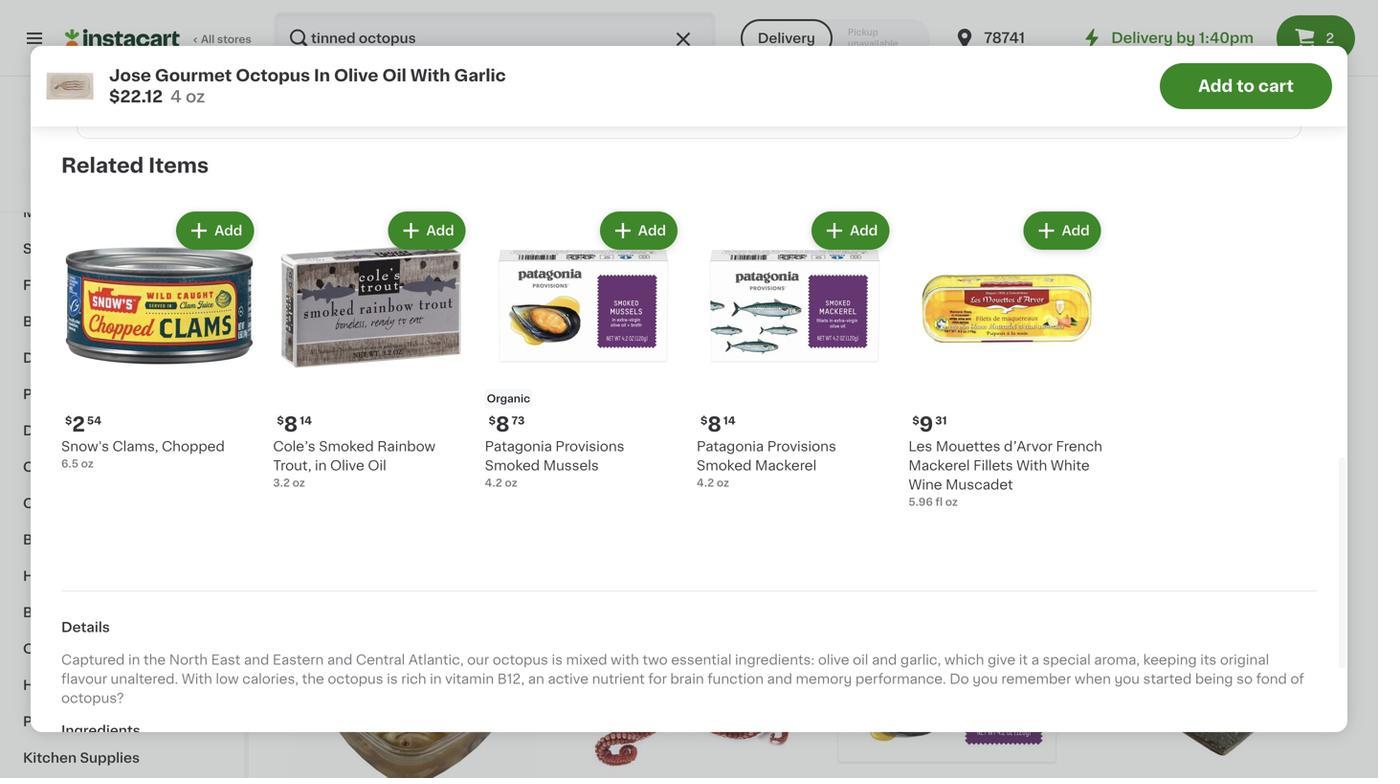 Task type: describe. For each thing, give the bounding box(es) containing it.
les mouettes d'arvor french mackerel fillets with white wine muscadet 5.96 fl oz
[[909, 440, 1103, 507]]

add to cart button
[[1160, 63, 1332, 109]]

vitamin
[[445, 673, 494, 686]]

fl
[[936, 497, 943, 507]]

wine
[[909, 478, 942, 491]]

gourmet for oz
[[137, 45, 197, 58]]

8 for patagonia provisions smoked mackerel
[[708, 414, 722, 434]]

seller
[[583, 437, 608, 446]]

product group containing beaver cream horseradish
[[405, 0, 594, 94]]

0 vertical spatial is
[[552, 653, 563, 667]]

oils,
[[23, 642, 54, 656]]

oz inside snow's clams, chopped 6.5 oz
[[81, 458, 94, 469]]

market for central market
[[125, 143, 174, 156]]

policy
[[134, 165, 168, 176]]

3.2
[[273, 477, 290, 488]]

$ for 6.5
[[65, 415, 72, 426]]

product group containing 2
[[61, 208, 258, 471]]

recipes
[[23, 60, 79, 74]]

jose for jose gourmet octopus in olive oil with garlic 4 oz
[[101, 45, 133, 58]]

aroma,
[[1094, 653, 1140, 667]]

of
[[1291, 673, 1305, 686]]

rich
[[401, 673, 427, 686]]

oil inside cole's smoked rainbow trout, in olive oil 3.2 oz
[[368, 459, 386, 472]]

garlic for jose gourmet octopus in olive oil with garlic 4 oz
[[194, 64, 234, 78]]

oil for jose gourmet octopus in olive oil with garlic 4 oz
[[138, 64, 157, 78]]

b12,
[[497, 673, 525, 686]]

delicious
[[793, 64, 856, 78]]

4.2 for patagonia provisions smoked mackerel
[[697, 477, 714, 488]]

oz inside jose gourmet octopus in olive oil with garlic 4 oz
[[110, 83, 123, 93]]

patagonia for mussels
[[485, 440, 552, 453]]

in inside cole's smoked rainbow trout, in olive oil 3.2 oz
[[315, 459, 327, 472]]

snacks & candy link
[[11, 231, 233, 267]]

1:40pm
[[1199, 31, 1254, 45]]

fillets
[[974, 459, 1013, 472]]

original
[[1220, 653, 1270, 667]]

choice
[[320, 437, 351, 446]]

add inside add to cart button
[[1199, 78, 1233, 94]]

personal
[[23, 715, 83, 728]]

white
[[1051, 459, 1090, 472]]

jose for jose gourmet octopus in olive oil with garlic
[[554, 482, 587, 496]]

12 inside $ 22 12
[[593, 458, 604, 469]]

started
[[1143, 673, 1192, 686]]

flavour
[[61, 673, 107, 686]]

and down ingredients:
[[767, 673, 793, 686]]

captured
[[61, 653, 125, 667]]

function
[[708, 673, 764, 686]]

goods for dry
[[51, 424, 97, 437]]

oils, vinegars, & spices
[[23, 642, 186, 656]]

central for central market
[[71, 143, 122, 156]]

$ 9 31
[[913, 414, 947, 434]]

d'arvor
[[1004, 440, 1053, 453]]

prepared foods
[[23, 388, 132, 401]]

$ inside $ 22 12
[[558, 458, 565, 469]]

snow's
[[61, 440, 109, 453]]

delivery for delivery
[[758, 32, 815, 45]]

smoked for patagonia provisions smoked mussels 4.2 oz
[[485, 459, 540, 472]]

mackerel inside les mouettes d'arvor french mackerel fillets with white wine muscadet 5.96 fl oz
[[909, 459, 970, 472]]

octopus"
[[490, 143, 588, 163]]

olive for jose gourmet octopus in olive oil with garlic 4 oz
[[101, 64, 135, 78]]

central market logo image
[[104, 100, 140, 136]]

smoked inside cole's smoked rainbow trout, in olive oil 3.2 oz
[[319, 440, 374, 453]]

items
[[148, 156, 209, 176]]

matzo project everything surprisingly delicious matzo button
[[710, 0, 899, 115]]

with for les mouettes d'arvor french mackerel fillets with white wine muscadet 5.96 fl oz
[[1017, 459, 1047, 472]]

beaver cream horseradish 12 oz
[[405, 45, 585, 74]]

dry goods & pasta link
[[11, 413, 233, 449]]

special
[[1043, 653, 1091, 667]]

captured in the north east and eastern and central atlantic, our octopus is mixed with two essential ingredients: olive oil and garlic, which give it a special aroma, keeping its original flavour unaltered. with low calories, the octopus is rich in vitamin b12, an active nutrient for brain function and memory performance. do you remember when you started being so fond of octopus?
[[61, 653, 1305, 705]]

give
[[988, 653, 1016, 667]]

calories,
[[242, 673, 299, 686]]

1 horizontal spatial octopus
[[493, 653, 548, 667]]

care for health care
[[72, 679, 105, 692]]

in for jose gourmet octopus in olive oil with garlic
[[716, 482, 728, 496]]

with for jose gourmet octopus in olive oil with garlic $22.12 4 oz
[[410, 67, 450, 84]]

11
[[298, 457, 316, 477]]

beverages link
[[11, 158, 233, 194]]

snacks
[[23, 242, 73, 256]]

results
[[287, 143, 367, 163]]

sauces
[[126, 460, 177, 474]]

condiments
[[23, 460, 108, 474]]

central for central market small octopus previously frozen
[[287, 482, 336, 496]]

previously
[[287, 502, 357, 515]]

canned goods & soups
[[23, 497, 188, 510]]

prepared foods link
[[11, 376, 233, 413]]

$ 2 54
[[65, 414, 102, 434]]

everything
[[807, 45, 879, 58]]

north
[[169, 653, 208, 667]]

6.5
[[61, 458, 78, 469]]

prepared
[[23, 388, 86, 401]]

do
[[950, 673, 969, 686]]

les
[[909, 440, 933, 453]]

1 horizontal spatial the
[[302, 673, 324, 686]]

mouettes
[[936, 440, 1001, 453]]

health care
[[23, 679, 105, 692]]

active
[[548, 673, 589, 686]]

produce link
[[11, 85, 233, 122]]

fond
[[1256, 673, 1287, 686]]

when
[[1075, 673, 1111, 686]]

trout,
[[273, 459, 312, 472]]

olive for jose gourmet octopus in olive oil with garlic
[[732, 482, 766, 496]]

12 inside 'beaver cream horseradish 12 oz'
[[405, 64, 416, 74]]

delivery for delivery by 1:40pm
[[1112, 31, 1173, 45]]

$ for trout,
[[277, 415, 284, 426]]

store choice
[[293, 437, 351, 446]]

73
[[512, 415, 525, 426]]

care for personal care
[[87, 715, 120, 728]]

8 for cole's smoked rainbow trout, in olive oil
[[284, 414, 298, 434]]

$ 8 73
[[489, 414, 525, 434]]

central inside captured in the north east and eastern and central atlantic, our octopus is mixed with two essential ingredients: olive oil and garlic, which give it a special aroma, keeping its original flavour unaltered. with low calories, the octopus is rich in vitamin b12, an active nutrient for brain function and memory performance. do you remember when you started being so fond of octopus?
[[356, 653, 405, 667]]

foods
[[90, 388, 132, 401]]

2 horizontal spatial in
[[430, 673, 442, 686]]

item carousel region
[[34, 200, 1317, 545]]

brain
[[670, 673, 704, 686]]

dry
[[23, 424, 48, 437]]

oz inside 'jose gourmet octopus in olive oil with garlic $22.12 4 oz'
[[186, 89, 205, 105]]

octopus for jose gourmet octopus in olive oil with garlic
[[654, 482, 713, 496]]

0 horizontal spatial is
[[387, 673, 398, 686]]

horseradish
[[503, 45, 585, 58]]

cole's smoked rainbow trout, in olive oil 3.2 oz
[[273, 440, 436, 488]]

cart
[[1259, 78, 1294, 94]]

"tinned
[[407, 143, 486, 163]]

product group containing 9
[[909, 208, 1105, 510]]

$ for french
[[913, 415, 920, 426]]

jose gourmet octopus in olive oil with garlic 4 oz
[[101, 45, 275, 93]]

kitchen supplies
[[23, 751, 140, 765]]

78741 button
[[954, 11, 1068, 65]]

performance.
[[856, 673, 946, 686]]

pricing
[[94, 165, 132, 176]]

central market link
[[71, 100, 174, 159]]

cream
[[455, 45, 500, 58]]

$ for mackerel
[[701, 415, 708, 426]]

store
[[293, 437, 318, 446]]

ingredients:
[[735, 653, 815, 667]]



Task type: locate. For each thing, give the bounding box(es) containing it.
household link
[[11, 558, 233, 594]]

oz inside patagonia provisions smoked mackerel 4.2 oz
[[717, 477, 729, 488]]

octopus inside jose gourmet octopus in olive oil with garlic 4 oz
[[200, 45, 259, 58]]

& left eggs
[[63, 133, 75, 146]]

smoked for wildfish cannery smoked octopus
[[939, 482, 994, 496]]

garlic inside 'jose gourmet octopus in olive oil with garlic'
[[588, 502, 628, 515]]

0 vertical spatial frozen
[[23, 279, 70, 292]]

octopus inside 'jose gourmet octopus in olive oil with garlic'
[[654, 482, 713, 496]]

0 horizontal spatial 4.2
[[485, 477, 502, 488]]

1 vertical spatial for
[[648, 673, 667, 686]]

$ up patagonia provisions smoked mackerel 4.2 oz
[[701, 415, 708, 426]]

1 vertical spatial is
[[387, 673, 398, 686]]

14 for patagonia
[[724, 415, 736, 426]]

market down the /lb
[[340, 482, 386, 496]]

baking
[[23, 606, 70, 619]]

provisions up $ 22 12
[[556, 440, 625, 453]]

stores
[[217, 34, 251, 45]]

with inside 'jose gourmet octopus in olive oil with garlic'
[[554, 502, 585, 515]]

with inside les mouettes d'arvor french mackerel fillets with white wine muscadet 5.96 fl oz
[[1017, 459, 1047, 472]]

with down beaver on the left top of the page
[[410, 67, 450, 84]]

octopus left rich
[[328, 673, 383, 686]]

and right eastern
[[327, 653, 353, 667]]

project
[[755, 45, 803, 58]]

1 vertical spatial goods
[[81, 497, 126, 510]]

2 vertical spatial in
[[716, 482, 728, 496]]

jose gourmet octopus in olive oil with garlic $22.12 4 oz
[[109, 67, 506, 105]]

14 up patagonia provisions smoked mackerel 4.2 oz
[[724, 415, 736, 426]]

jose inside jose gourmet octopus in olive oil with garlic 4 oz
[[101, 45, 133, 58]]

with for jose gourmet octopus in olive oil with garlic
[[554, 502, 585, 515]]

patagonia down '$ 8 73'
[[485, 440, 552, 453]]

low
[[216, 673, 239, 686]]

1 horizontal spatial $ 8 14
[[701, 414, 736, 434]]

0 horizontal spatial central
[[71, 143, 122, 156]]

1 matzo from the top
[[710, 45, 752, 58]]

0 vertical spatial in
[[262, 45, 275, 58]]

delivery inside delivery by 1:40pm link
[[1112, 31, 1173, 45]]

with inside 'jose gourmet octopus in olive oil with garlic $22.12 4 oz'
[[410, 67, 450, 84]]

olive inside jose gourmet octopus in olive oil with garlic 4 oz
[[101, 64, 135, 78]]

matzo up surprisingly
[[710, 45, 752, 58]]

the
[[144, 653, 166, 667], [302, 673, 324, 686]]

$ 8 14 for patagonia
[[701, 414, 736, 434]]

service type group
[[741, 19, 931, 57]]

jose gourmet octopus in olive oil with garlic
[[554, 482, 788, 515]]

2 mackerel from the left
[[909, 459, 970, 472]]

jose for jose gourmet octopus in olive oil with garlic $22.12 4 oz
[[109, 67, 151, 84]]

0 horizontal spatial garlic
[[194, 64, 234, 78]]

1 horizontal spatial in
[[314, 67, 330, 84]]

$ up cole's
[[277, 415, 284, 426]]

$ 8 14 up patagonia provisions smoked mackerel 4.2 oz
[[701, 414, 736, 434]]

0 horizontal spatial provisions
[[556, 440, 625, 453]]

jose inside 'jose gourmet octopus in olive oil with garlic $22.12 4 oz'
[[109, 67, 151, 84]]

0 horizontal spatial in
[[262, 45, 275, 58]]

2 4.2 from the left
[[485, 477, 502, 488]]

0 vertical spatial 12
[[405, 64, 416, 74]]

oil down beaver on the left top of the page
[[382, 67, 407, 84]]

deli
[[23, 351, 50, 365]]

oz inside 'beaver cream horseradish 12 oz'
[[419, 64, 432, 74]]

add to cart
[[1199, 78, 1294, 94]]

oil up "$22.12"
[[138, 64, 157, 78]]

canned goods & soups link
[[11, 485, 233, 522]]

1 4.2 from the left
[[697, 477, 714, 488]]

frozen down small
[[360, 502, 405, 515]]

eggs
[[78, 133, 112, 146]]

1 horizontal spatial delivery
[[1112, 31, 1173, 45]]

bakery
[[23, 315, 71, 328]]

best seller
[[560, 437, 608, 446]]

4 inside 'jose gourmet octopus in olive oil with garlic $22.12 4 oz'
[[170, 89, 182, 105]]

the up unaltered.
[[144, 653, 166, 667]]

4 left "$22.12"
[[101, 83, 108, 93]]

is left rich
[[387, 673, 398, 686]]

candy
[[91, 242, 136, 256]]

and up "calories,"
[[244, 653, 269, 667]]

all
[[201, 34, 215, 45]]

54
[[87, 415, 102, 426]]

in for jose gourmet octopus in olive oil with garlic $22.12 4 oz
[[314, 67, 330, 84]]

provisions inside patagonia provisions smoked mackerel 4.2 oz
[[767, 440, 836, 453]]

smoked up 'jose gourmet octopus in olive oil with garlic'
[[697, 459, 752, 472]]

2 matzo from the top
[[710, 83, 752, 97]]

2 $ 8 14 from the left
[[277, 414, 312, 434]]

results for "tinned octopus"
[[287, 143, 588, 163]]

care down octopus?
[[87, 715, 120, 728]]

patagonia for mackerel
[[697, 440, 764, 453]]

octopus for jose gourmet octopus in olive oil with garlic 4 oz
[[200, 45, 259, 58]]

two
[[643, 653, 668, 667]]

$23.20 element
[[821, 455, 1073, 480]]

14
[[724, 415, 736, 426], [300, 415, 312, 426]]

product group containing 11
[[287, 195, 539, 518]]

1 14 from the left
[[724, 415, 736, 426]]

0 horizontal spatial 8
[[284, 414, 298, 434]]

for inside captured in the north east and eastern and central atlantic, our octopus is mixed with two essential ingredients: olive oil and garlic, which give it a special aroma, keeping its original flavour unaltered. with low calories, the octopus is rich in vitamin b12, an active nutrient for brain function and memory performance. do you remember when you started being so fond of octopus?
[[648, 673, 667, 686]]

4.2 for patagonia provisions smoked mussels
[[485, 477, 502, 488]]

kitchen
[[23, 751, 77, 765]]

22
[[565, 457, 591, 477]]

you down aroma,
[[1115, 673, 1140, 686]]

central up pricing
[[71, 143, 122, 156]]

$ down cole's
[[291, 458, 298, 469]]

gourmet inside jose gourmet octopus in olive oil with garlic 4 oz
[[137, 45, 197, 58]]

central up the previously
[[287, 482, 336, 496]]

1 vertical spatial in
[[128, 653, 140, 667]]

0 horizontal spatial 12
[[405, 64, 416, 74]]

garlic for jose gourmet octopus in olive oil with garlic
[[588, 502, 628, 515]]

& left soups
[[130, 497, 141, 510]]

0 horizontal spatial frozen
[[23, 279, 70, 292]]

you down 'give'
[[973, 673, 998, 686]]

$ left '31'
[[913, 415, 920, 426]]

mussels
[[543, 459, 599, 472]]

patagonia inside patagonia provisions smoked mackerel 4.2 oz
[[697, 440, 764, 453]]

snacks & candy
[[23, 242, 136, 256]]

2 horizontal spatial central
[[356, 653, 405, 667]]

8 left 73
[[496, 414, 510, 434]]

in inside jose gourmet octopus in olive oil with garlic 4 oz
[[262, 45, 275, 58]]

garlic inside jose gourmet octopus in olive oil with garlic 4 oz
[[194, 64, 234, 78]]

it
[[1019, 653, 1028, 667]]

0 vertical spatial in
[[315, 459, 327, 472]]

market for central market small octopus previously frozen
[[340, 482, 386, 496]]

oil inside 'jose gourmet octopus in olive oil with garlic $22.12 4 oz'
[[382, 67, 407, 84]]

0 horizontal spatial delivery
[[758, 32, 815, 45]]

0 horizontal spatial 2
[[72, 414, 85, 434]]

and
[[244, 653, 269, 667], [327, 653, 353, 667], [872, 653, 897, 667], [767, 673, 793, 686]]

kitchen supplies link
[[11, 740, 233, 776]]

& right meat
[[62, 206, 73, 219]]

12 down beaver on the left top of the page
[[405, 64, 416, 74]]

1 vertical spatial the
[[302, 673, 324, 686]]

gourmet inside 'jose gourmet octopus in olive oil with garlic $22.12 4 oz'
[[155, 67, 232, 84]]

in for jose gourmet octopus in olive oil with garlic 4 oz
[[262, 45, 275, 58]]

1 vertical spatial frozen
[[360, 502, 405, 515]]

with for jose gourmet octopus in olive oil with garlic 4 oz
[[160, 64, 191, 78]]

0 horizontal spatial 4
[[101, 83, 108, 93]]

$ 8 14 for cole's
[[277, 414, 312, 434]]

1 horizontal spatial 12
[[593, 458, 604, 469]]

provisions up wildfish
[[767, 440, 836, 453]]

2 inside button
[[1326, 32, 1335, 45]]

$ inside the "$ 9 31"
[[913, 415, 920, 426]]

with
[[611, 653, 639, 667]]

with down the north
[[182, 673, 212, 686]]

provisions for mackerel
[[767, 440, 836, 453]]

smoked inside patagonia provisions smoked mackerel 4.2 oz
[[697, 459, 752, 472]]

1 horizontal spatial patagonia
[[697, 440, 764, 453]]

matzo down surprisingly
[[710, 83, 752, 97]]

nutrient
[[592, 673, 645, 686]]

in inside 'jose gourmet octopus in olive oil with garlic $22.12 4 oz'
[[314, 67, 330, 84]]

dairy & eggs link
[[11, 122, 233, 158]]

$ down best
[[558, 458, 565, 469]]

$ left the 54
[[65, 415, 72, 426]]

related
[[61, 156, 144, 176]]

instacart logo image
[[65, 27, 180, 50]]

olive
[[818, 653, 850, 667]]

smoked down $23.20 element
[[939, 482, 994, 496]]

9
[[920, 414, 934, 434]]

meat & seafood
[[23, 206, 134, 219]]

to
[[1237, 78, 1255, 94]]

in inside 'jose gourmet octopus in olive oil with garlic'
[[716, 482, 728, 496]]

being
[[1195, 673, 1233, 686]]

with up "$22.12"
[[160, 64, 191, 78]]

14 for cole's
[[300, 415, 312, 426]]

0 vertical spatial for
[[372, 143, 402, 163]]

canned
[[23, 497, 77, 510]]

delivery inside button
[[758, 32, 815, 45]]

produce
[[23, 97, 81, 110]]

2 horizontal spatial garlic
[[588, 502, 628, 515]]

4.2 inside patagonia provisions smoked mackerel 4.2 oz
[[697, 477, 714, 488]]

octopus inside 'jose gourmet octopus in olive oil with garlic $22.12 4 oz'
[[236, 67, 310, 84]]

3 8 from the left
[[496, 414, 510, 434]]

$11.64 per pound element
[[287, 455, 539, 480]]

organic
[[487, 393, 530, 404]]

central market small octopus previously frozen
[[287, 482, 489, 515]]

14 up store
[[300, 415, 312, 426]]

1 horizontal spatial in
[[315, 459, 327, 472]]

1 horizontal spatial frozen
[[360, 502, 405, 515]]

1 vertical spatial 12
[[593, 458, 604, 469]]

smoked down '$ 8 73'
[[485, 459, 540, 472]]

$ inside '$ 8 73'
[[489, 415, 496, 426]]

1 vertical spatial matzo
[[710, 83, 752, 97]]

0 horizontal spatial 14
[[300, 415, 312, 426]]

oil for jose gourmet octopus in olive oil with garlic
[[769, 482, 788, 496]]

8 up store
[[284, 414, 298, 434]]

goods up snow's
[[51, 424, 97, 437]]

8 for patagonia provisions smoked mussels
[[496, 414, 510, 434]]

mackerel inside patagonia provisions smoked mackerel 4.2 oz
[[755, 459, 817, 472]]

muscadet
[[946, 478, 1013, 491]]

for left '"tinned' at the left of page
[[372, 143, 402, 163]]

1 horizontal spatial mackerel
[[909, 459, 970, 472]]

which
[[945, 653, 984, 667]]

2 horizontal spatial 8
[[708, 414, 722, 434]]

0 vertical spatial market
[[125, 143, 174, 156]]

4.2 inside patagonia provisions smoked mussels 4.2 oz
[[485, 477, 502, 488]]

$ for mussels
[[489, 415, 496, 426]]

1 vertical spatial market
[[340, 482, 386, 496]]

olive inside 'jose gourmet octopus in olive oil with garlic'
[[732, 482, 766, 496]]

with down d'arvor
[[1017, 459, 1047, 472]]

octopus for jose gourmet octopus in olive oil with garlic $22.12 4 oz
[[236, 67, 310, 84]]

2 vertical spatial in
[[430, 673, 442, 686]]

garlic down all
[[194, 64, 234, 78]]

provisions inside patagonia provisions smoked mussels 4.2 oz
[[556, 440, 625, 453]]

0 vertical spatial jose
[[101, 45, 133, 58]]

$ left 73
[[489, 415, 496, 426]]

frozen inside central market small octopus previously frozen
[[360, 502, 405, 515]]

for down two
[[648, 673, 667, 686]]

0 vertical spatial goods
[[51, 424, 97, 437]]

2 vertical spatial gourmet
[[591, 482, 651, 496]]

None search field
[[274, 11, 716, 65]]

1 horizontal spatial garlic
[[454, 67, 506, 84]]

smoked for patagonia provisions smoked mackerel 4.2 oz
[[697, 459, 752, 472]]

garlic down $ 22 12
[[588, 502, 628, 515]]

0 vertical spatial matzo
[[710, 45, 752, 58]]

2 8 from the left
[[284, 414, 298, 434]]

in down atlantic,
[[430, 673, 442, 686]]

smoked up the /lb
[[319, 440, 374, 453]]

market up policy at left top
[[125, 143, 174, 156]]

1 vertical spatial jose
[[109, 67, 151, 84]]

octopus inside central market small octopus previously frozen
[[430, 482, 489, 496]]

0 horizontal spatial the
[[144, 653, 166, 667]]

oil left wildfish
[[769, 482, 788, 496]]

0 vertical spatial care
[[72, 679, 105, 692]]

1 vertical spatial central
[[287, 482, 336, 496]]

in down store choice
[[315, 459, 327, 472]]

gourmet for 4
[[155, 67, 232, 84]]

delivery by 1:40pm
[[1112, 31, 1254, 45]]

product group
[[405, 0, 594, 94], [287, 195, 539, 518], [821, 195, 1073, 514], [61, 208, 258, 471], [273, 208, 470, 490], [485, 208, 682, 490], [697, 208, 893, 490], [909, 208, 1105, 510], [287, 564, 539, 778], [554, 564, 806, 778], [821, 564, 1073, 778], [1088, 564, 1340, 778]]

with down 22
[[554, 502, 585, 515]]

beaver
[[405, 45, 452, 58]]

& left spices
[[125, 642, 136, 656]]

0 horizontal spatial patagonia
[[485, 440, 552, 453]]

1 horizontal spatial for
[[648, 673, 667, 686]]

0 vertical spatial octopus
[[493, 653, 548, 667]]

1 horizontal spatial market
[[340, 482, 386, 496]]

1 mackerel from the left
[[755, 459, 817, 472]]

with inside captured in the north east and eastern and central atlantic, our octopus is mixed with two essential ingredients: olive oil and garlic, which give it a special aroma, keeping its original flavour unaltered. with low calories, the octopus is rich in vitamin b12, an active nutrient for brain function and memory performance. do you remember when you started being so fond of octopus?
[[182, 673, 212, 686]]

0 horizontal spatial for
[[372, 143, 402, 163]]

provisions for mussels
[[556, 440, 625, 453]]

2 inside product group
[[72, 414, 85, 434]]

smoked inside button
[[939, 482, 994, 496]]

4
[[101, 83, 108, 93], [170, 89, 182, 105]]

0 vertical spatial central
[[71, 143, 122, 156]]

2 provisions from the left
[[556, 440, 625, 453]]

market inside central market small octopus previously frozen
[[340, 482, 386, 496]]

0 horizontal spatial mackerel
[[755, 459, 817, 472]]

the down eastern
[[302, 673, 324, 686]]

keeping
[[1143, 653, 1197, 667]]

$
[[65, 415, 72, 426], [701, 415, 708, 426], [277, 415, 284, 426], [489, 415, 496, 426], [913, 415, 920, 426], [291, 458, 298, 469], [558, 458, 565, 469]]

1 horizontal spatial 2
[[1326, 32, 1335, 45]]

dairy & eggs
[[23, 133, 112, 146]]

2 horizontal spatial in
[[716, 482, 728, 496]]

1 horizontal spatial 4.2
[[697, 477, 714, 488]]

smoked inside patagonia provisions smoked mussels 4.2 oz
[[485, 459, 540, 472]]

garlic for jose gourmet octopus in olive oil with garlic $22.12 4 oz
[[454, 67, 506, 84]]

dry goods & pasta
[[23, 424, 154, 437]]

1 provisions from the left
[[767, 440, 836, 453]]

household
[[23, 570, 98, 583]]

olive inside 'jose gourmet octopus in olive oil with garlic $22.12 4 oz'
[[334, 67, 379, 84]]

1 vertical spatial in
[[314, 67, 330, 84]]

1 horizontal spatial provisions
[[767, 440, 836, 453]]

oil inside jose gourmet octopus in olive oil with garlic 4 oz
[[138, 64, 157, 78]]

1 vertical spatial care
[[87, 715, 120, 728]]

central up rich
[[356, 653, 405, 667]]

$ 22 12
[[558, 457, 604, 477]]

olive inside cole's smoked rainbow trout, in olive oil 3.2 oz
[[330, 459, 365, 472]]

in up unaltered.
[[128, 653, 140, 667]]

view
[[65, 165, 91, 176]]

oil right the /lb
[[368, 459, 386, 472]]

1 $ 8 14 from the left
[[701, 414, 736, 434]]

8 up patagonia provisions smoked mackerel 4.2 oz
[[708, 414, 722, 434]]

deli link
[[11, 340, 233, 376]]

$ inside $ 11 64 /lb
[[291, 458, 298, 469]]

oz inside les mouettes d'arvor french mackerel fillets with white wine muscadet 5.96 fl oz
[[946, 497, 958, 507]]

is
[[552, 653, 563, 667], [387, 673, 398, 686]]

0 vertical spatial the
[[144, 653, 166, 667]]

recipes link
[[11, 49, 233, 85]]

goods down "condiments & sauces"
[[81, 497, 126, 510]]

$ 8 14 up store
[[277, 414, 312, 434]]

0 vertical spatial gourmet
[[137, 45, 197, 58]]

31
[[935, 415, 947, 426]]

gourmet
[[137, 45, 197, 58], [155, 67, 232, 84], [591, 482, 651, 496]]

12 right 22
[[593, 458, 604, 469]]

$ inside $ 2 54
[[65, 415, 72, 426]]

with inside jose gourmet octopus in olive oil with garlic 4 oz
[[160, 64, 191, 78]]

& down clams,
[[111, 460, 123, 474]]

0 horizontal spatial $ 8 14
[[277, 414, 312, 434]]

1 horizontal spatial is
[[552, 653, 563, 667]]

2 14 from the left
[[300, 415, 312, 426]]

1 8 from the left
[[708, 414, 722, 434]]

patagonia inside patagonia provisions smoked mussels 4.2 oz
[[485, 440, 552, 453]]

oil inside 'jose gourmet octopus in olive oil with garlic'
[[769, 482, 788, 496]]

0 horizontal spatial you
[[973, 673, 998, 686]]

frozen up bakery
[[23, 279, 70, 292]]

beverages
[[23, 169, 96, 183]]

by
[[1177, 31, 1196, 45]]

1 vertical spatial octopus
[[328, 673, 383, 686]]

0 horizontal spatial market
[[125, 143, 174, 156]]

4 right "$22.12"
[[170, 89, 182, 105]]

and right oil
[[872, 653, 897, 667]]

1 you from the left
[[973, 673, 998, 686]]

soups
[[144, 497, 188, 510]]

rainbow
[[377, 440, 436, 453]]

goods for canned
[[81, 497, 126, 510]]

oil for jose gourmet octopus in olive oil with garlic $22.12 4 oz
[[382, 67, 407, 84]]

oil
[[853, 653, 869, 667]]

1 vertical spatial 2
[[72, 414, 85, 434]]

2
[[1326, 32, 1335, 45], [72, 414, 85, 434]]

olive for jose gourmet octopus in olive oil with garlic $22.12 4 oz
[[334, 67, 379, 84]]

garlic down cream
[[454, 67, 506, 84]]

1 horizontal spatial 4
[[170, 89, 182, 105]]

0 horizontal spatial in
[[128, 653, 140, 667]]

2 patagonia from the left
[[485, 440, 552, 453]]

& inside 'link'
[[111, 460, 123, 474]]

2 you from the left
[[1115, 673, 1140, 686]]

1 patagonia from the left
[[697, 440, 764, 453]]

2 button
[[1277, 15, 1355, 61]]

octopus up b12,
[[493, 653, 548, 667]]

oz inside cole's smoked rainbow trout, in olive oil 3.2 oz
[[293, 477, 305, 488]]

is up the active on the left of the page
[[552, 653, 563, 667]]

matzo project everything surprisingly delicious matzo
[[710, 45, 879, 97]]

2 vertical spatial central
[[356, 653, 405, 667]]

& left candy
[[76, 242, 87, 256]]

smoked
[[319, 440, 374, 453], [697, 459, 752, 472], [485, 459, 540, 472], [939, 482, 994, 496]]

central inside central market small octopus previously frozen
[[287, 482, 336, 496]]

our
[[467, 653, 489, 667]]

essentials
[[74, 606, 144, 619]]

1 horizontal spatial central
[[287, 482, 336, 496]]

matzo
[[710, 45, 752, 58], [710, 83, 752, 97]]

octopus inside button
[[998, 482, 1057, 496]]

all stores
[[201, 34, 251, 45]]

oz inside patagonia provisions smoked mussels 4.2 oz
[[505, 477, 518, 488]]

5.96
[[909, 497, 933, 507]]

care down the captured
[[72, 679, 105, 692]]

4 inside jose gourmet octopus in olive oil with garlic 4 oz
[[101, 83, 108, 93]]

pasta
[[115, 424, 154, 437]]

& up snow's
[[101, 424, 112, 437]]

garlic inside 'jose gourmet octopus in olive oil with garlic $22.12 4 oz'
[[454, 67, 506, 84]]

sponsored badge image
[[405, 78, 463, 89]]

1 horizontal spatial 8
[[496, 414, 510, 434]]

supplies
[[80, 751, 140, 765]]

so
[[1237, 673, 1253, 686]]

0 vertical spatial 2
[[1326, 32, 1335, 45]]

patagonia up 'jose gourmet octopus in olive oil with garlic'
[[697, 440, 764, 453]]

condiments & sauces
[[23, 460, 177, 474]]

2 vertical spatial jose
[[554, 482, 587, 496]]

octopus
[[200, 45, 259, 58], [236, 67, 310, 84], [430, 482, 489, 496], [654, 482, 713, 496], [998, 482, 1057, 496]]

jose inside 'jose gourmet octopus in olive oil with garlic'
[[554, 482, 587, 496]]

1 vertical spatial gourmet
[[155, 67, 232, 84]]

gourmet inside 'jose gourmet octopus in olive oil with garlic'
[[591, 482, 651, 496]]

dairy
[[23, 133, 60, 146]]

1 horizontal spatial you
[[1115, 673, 1140, 686]]

octopus?
[[61, 692, 124, 705]]

1 horizontal spatial 14
[[724, 415, 736, 426]]

0 horizontal spatial octopus
[[328, 673, 383, 686]]



Task type: vqa. For each thing, say whether or not it's contained in the screenshot.
$ in $ 11 64 /lb
yes



